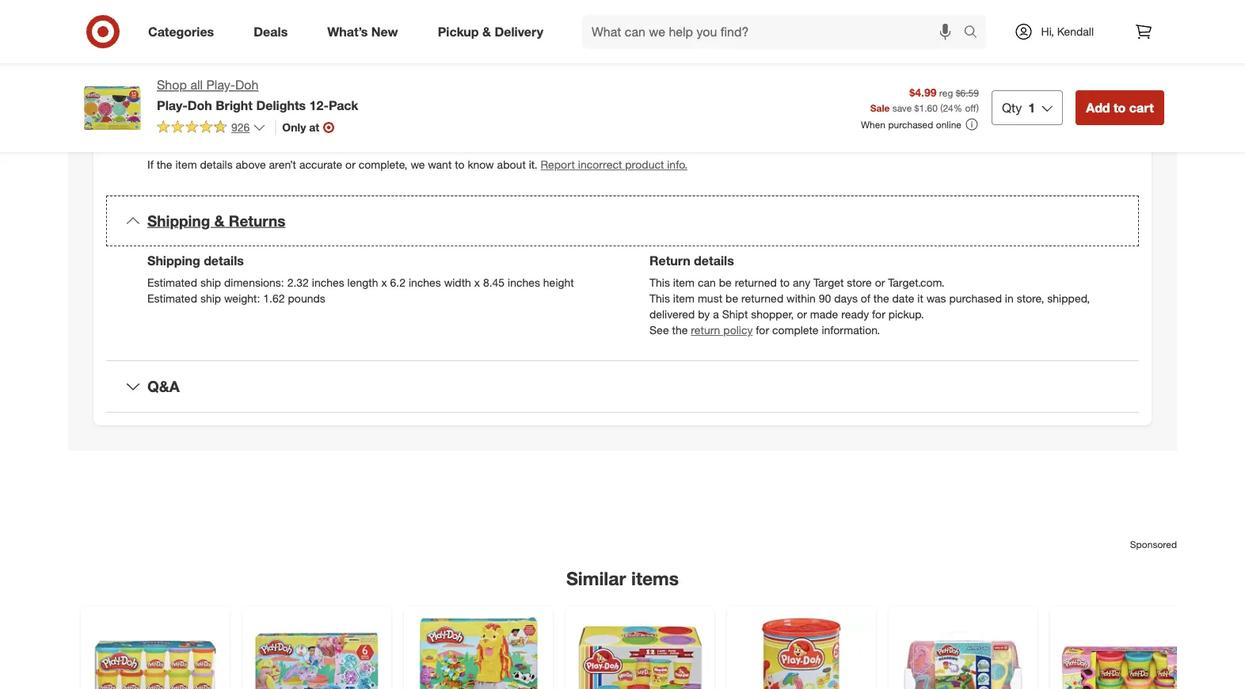 Task type: locate. For each thing, give the bounding box(es) containing it.
2 vertical spatial to
[[780, 276, 790, 290]]

2 shipping from the top
[[147, 253, 200, 268]]

doh down all
[[188, 97, 212, 113]]

play- up bright
[[206, 77, 235, 93]]

be right can on the top right of the page
[[719, 276, 732, 290]]

0 vertical spatial :
[[253, 58, 256, 72]]

purchased left in
[[949, 292, 1002, 305]]

%
[[954, 102, 963, 114]]

search button
[[957, 14, 995, 52]]

details up can on the top right of the page
[[694, 253, 734, 268]]

0 horizontal spatial &
[[214, 212, 225, 230]]

0 horizontal spatial doh
[[188, 97, 212, 113]]

q&a button
[[106, 361, 1139, 412]]

2 vertical spatial or
[[797, 307, 807, 321]]

1 vertical spatial purchased
[[949, 292, 1002, 305]]

imported
[[186, 106, 232, 120]]

0 horizontal spatial inches
[[312, 276, 344, 290]]

2 inches from the left
[[409, 276, 441, 290]]

this up the delivered
[[650, 292, 670, 305]]

for right ready
[[872, 307, 886, 321]]

shipping for shipping details estimated ship dimensions: 2.32 inches length x 6.2 inches width x 8.45 inches height estimated ship weight: 1.62 pounds
[[147, 253, 200, 268]]

shipping & returns
[[147, 212, 285, 230]]

know
[[468, 158, 494, 172]]

details up 'dimensions:'
[[204, 253, 244, 268]]

for down shopper,
[[756, 323, 769, 337]]

1.62
[[263, 292, 285, 305]]

)
[[977, 102, 979, 114]]

0 vertical spatial the
[[157, 158, 172, 172]]

0 vertical spatial for
[[872, 307, 886, 321]]

2 horizontal spatial the
[[874, 292, 889, 305]]

$
[[915, 102, 919, 114]]

1 horizontal spatial doh
[[235, 77, 259, 93]]

$6.59
[[956, 87, 979, 99]]

1 vertical spatial ship
[[200, 292, 221, 305]]

0 vertical spatial ship
[[200, 276, 221, 290]]

&
[[482, 24, 491, 39], [214, 212, 225, 230]]

delights
[[256, 97, 306, 113]]

play-
[[206, 77, 235, 93], [157, 97, 188, 113]]

about
[[497, 158, 526, 172]]

shop
[[157, 77, 187, 93]]

$4.99
[[910, 85, 937, 99]]

1 horizontal spatial to
[[780, 276, 790, 290]]

1 vertical spatial :
[[179, 106, 183, 120]]

shipping inside shipping details estimated ship dimensions: 2.32 inches length x 6.2 inches width x 8.45 inches height estimated ship weight: 1.62 pounds
[[147, 253, 200, 268]]

purchased
[[888, 118, 934, 130], [949, 292, 1002, 305]]

pickup.
[[889, 307, 924, 321]]

0 vertical spatial play-
[[206, 77, 235, 93]]

0 vertical spatial or
[[345, 158, 356, 172]]

returned
[[735, 276, 777, 290], [741, 292, 784, 305]]

estimated down shipping & returns
[[147, 276, 197, 290]]

be
[[719, 276, 732, 290], [726, 292, 738, 305]]

add
[[1086, 100, 1110, 115]]

0 horizontal spatial play-
[[157, 97, 188, 113]]

2 horizontal spatial inches
[[508, 276, 540, 290]]

be up shipt
[[726, 292, 738, 305]]

0 horizontal spatial to
[[455, 158, 465, 172]]

details inside return details this item can be returned to any target store or target.com. this item must be returned within 90 days of the date it was purchased in store, shipped, delivered by a shipt shopper, or made ready for pickup. see the return policy for complete information.
[[694, 253, 734, 268]]

ship left 'dimensions:'
[[200, 276, 221, 290]]

return policy link
[[691, 323, 753, 337]]

details for shipping
[[204, 253, 244, 268]]

play-doh retro classic can collection - 12pk image
[[575, 615, 705, 689]]

play-doh growin' mane lion and friends image
[[414, 615, 543, 689]]

details
[[200, 158, 233, 172], [204, 253, 244, 268], [694, 253, 734, 268]]

inches up pounds
[[312, 276, 344, 290]]

1
[[1028, 100, 1036, 115]]

What can we help you find? suggestions appear below search field
[[582, 14, 968, 49]]

inches right 6.2
[[409, 276, 441, 290]]

0 vertical spatial be
[[719, 276, 732, 290]]

details inside shipping details estimated ship dimensions: 2.32 inches length x 6.2 inches width x 8.45 inches height estimated ship weight: 1.62 pounds
[[204, 253, 244, 268]]

1 vertical spatial returned
[[741, 292, 784, 305]]

1 horizontal spatial &
[[482, 24, 491, 39]]

0 vertical spatial doh
[[235, 77, 259, 93]]

x left 6.2
[[381, 276, 387, 290]]

shipping down if
[[147, 212, 210, 230]]

to right want
[[455, 158, 465, 172]]

similar
[[566, 567, 626, 589]]

or right store
[[875, 276, 885, 290]]

:
[[253, 58, 256, 72], [179, 106, 183, 120]]

& inside shipping & returns dropdown button
[[214, 212, 225, 230]]

estimated left weight:
[[147, 292, 197, 305]]

1 vertical spatial shipping
[[147, 253, 200, 268]]

returns
[[229, 212, 285, 230]]

1 vertical spatial to
[[455, 158, 465, 172]]

the right "of"
[[874, 292, 889, 305]]

inches right 8.45
[[508, 276, 540, 290]]

item up the delivered
[[673, 292, 695, 305]]

1.60
[[919, 102, 938, 114]]

shipping
[[147, 212, 210, 230], [147, 253, 200, 268]]

play-doh academy activity case image
[[898, 615, 1028, 689]]

doh down (dpci)
[[235, 77, 259, 93]]

0 horizontal spatial purchased
[[888, 118, 934, 130]]

this down return
[[650, 276, 670, 290]]

purchased down the $
[[888, 118, 934, 130]]

& left returns
[[214, 212, 225, 230]]

a
[[713, 307, 719, 321]]

deals
[[254, 24, 288, 39]]

details left above on the top left of the page
[[200, 158, 233, 172]]

1 estimated from the top
[[147, 276, 197, 290]]

item
[[147, 58, 171, 72]]

report incorrect product info. button
[[541, 157, 688, 173]]

above
[[236, 158, 266, 172]]

pack
[[329, 97, 358, 113]]

or down within
[[797, 307, 807, 321]]

ship left weight:
[[200, 292, 221, 305]]

x left 8.45
[[474, 276, 480, 290]]

shipt
[[722, 307, 748, 321]]

0 vertical spatial this
[[650, 276, 670, 290]]

2 horizontal spatial to
[[1114, 100, 1126, 115]]

2 estimated from the top
[[147, 292, 197, 305]]

x
[[381, 276, 387, 290], [474, 276, 480, 290]]

to inside return details this item can be returned to any target store or target.com. this item must be returned within 90 days of the date it was purchased in store, shipped, delivered by a shipt shopper, or made ready for pickup. see the return policy for complete information.
[[780, 276, 790, 290]]

2 vertical spatial the
[[672, 323, 688, 337]]

0 vertical spatial to
[[1114, 100, 1126, 115]]

shipping inside dropdown button
[[147, 212, 210, 230]]

if
[[147, 158, 154, 172]]

: left 086-
[[253, 58, 256, 72]]

add to cart button
[[1076, 90, 1165, 125]]

926
[[231, 120, 250, 134]]

item left can on the top right of the page
[[673, 276, 695, 290]]

1 shipping from the top
[[147, 212, 210, 230]]

to left any
[[780, 276, 790, 290]]

1 vertical spatial estimated
[[147, 292, 197, 305]]

0 horizontal spatial for
[[756, 323, 769, 337]]

0 vertical spatial &
[[482, 24, 491, 39]]

the down the delivered
[[672, 323, 688, 337]]

1 inches from the left
[[312, 276, 344, 290]]

3 inches from the left
[[508, 276, 540, 290]]

shipping down shipping & returns
[[147, 253, 200, 268]]

& right pickup
[[482, 24, 491, 39]]

1 vertical spatial or
[[875, 276, 885, 290]]

accurate
[[299, 158, 342, 172]]

item right if
[[175, 158, 197, 172]]

cart
[[1130, 100, 1154, 115]]

the right if
[[157, 158, 172, 172]]

pickup & delivery
[[438, 24, 543, 39]]

1 horizontal spatial purchased
[[949, 292, 1002, 305]]

8366
[[298, 58, 323, 72]]

info.
[[667, 158, 688, 172]]

0 horizontal spatial x
[[381, 276, 387, 290]]

or
[[345, 158, 356, 172], [875, 276, 885, 290], [797, 307, 807, 321]]

was
[[927, 292, 946, 305]]

12-
[[309, 97, 329, 113]]

0 horizontal spatial :
[[179, 106, 183, 120]]

estimated
[[147, 276, 197, 290], [147, 292, 197, 305]]

1 vertical spatial play-
[[157, 97, 188, 113]]

: left imported
[[179, 106, 183, 120]]

shipping details estimated ship dimensions: 2.32 inches length x 6.2 inches width x 8.45 inches height estimated ship weight: 1.62 pounds
[[147, 253, 574, 305]]

& inside pickup & delivery link
[[482, 24, 491, 39]]

0 horizontal spatial or
[[345, 158, 356, 172]]

to right add at the top right of the page
[[1114, 100, 1126, 115]]

q&a
[[147, 377, 180, 395]]

1 horizontal spatial inches
[[409, 276, 441, 290]]

1 horizontal spatial :
[[253, 58, 256, 72]]

qty
[[1002, 100, 1022, 115]]

1 vertical spatial &
[[214, 212, 225, 230]]

if the item details above aren't accurate or complete, we want to know about it. report incorrect product info.
[[147, 158, 688, 172]]

purchased inside return details this item can be returned to any target store or target.com. this item must be returned within 90 days of the date it was purchased in store, shipped, delivered by a shipt shopper, or made ready for pickup. see the return policy for complete information.
[[949, 292, 1002, 305]]

shipping & returns button
[[106, 196, 1139, 246]]

doh
[[235, 77, 259, 93], [188, 97, 212, 113]]

1 vertical spatial this
[[650, 292, 670, 305]]

1 vertical spatial doh
[[188, 97, 212, 113]]

number
[[174, 58, 216, 72]]

width
[[444, 276, 471, 290]]

or right accurate
[[345, 158, 356, 172]]

0 vertical spatial shipping
[[147, 212, 210, 230]]

play- down shop
[[157, 97, 188, 113]]

0 vertical spatial estimated
[[147, 276, 197, 290]]

1 horizontal spatial x
[[474, 276, 480, 290]]

online
[[936, 118, 962, 130]]



Task type: describe. For each thing, give the bounding box(es) containing it.
pickup
[[438, 24, 479, 39]]

date
[[892, 292, 915, 305]]

any
[[793, 276, 811, 290]]

0 vertical spatial purchased
[[888, 118, 934, 130]]

it
[[918, 292, 924, 305]]

item number (dpci) : 086-00-8366
[[147, 58, 323, 72]]

policy
[[723, 323, 753, 337]]

return
[[650, 253, 691, 268]]

& for pickup
[[482, 24, 491, 39]]

1 x from the left
[[381, 276, 387, 290]]

must
[[698, 292, 723, 305]]

days
[[834, 292, 858, 305]]

it.
[[529, 158, 538, 172]]

delivery
[[495, 24, 543, 39]]

sponsored
[[1130, 539, 1177, 550]]

complete
[[772, 323, 819, 337]]

926 link
[[157, 120, 266, 138]]

similar items
[[566, 567, 679, 589]]

ready
[[841, 307, 869, 321]]

aren't
[[269, 158, 296, 172]]

1 vertical spatial item
[[673, 276, 695, 290]]

of
[[861, 292, 871, 305]]

can
[[698, 276, 716, 290]]

what's new
[[327, 24, 398, 39]]

by
[[698, 307, 710, 321]]

0 horizontal spatial the
[[157, 158, 172, 172]]

what's
[[327, 24, 368, 39]]

pickup & delivery link
[[424, 14, 563, 49]]

6.2
[[390, 276, 406, 290]]

0 vertical spatial item
[[175, 158, 197, 172]]

all
[[190, 77, 203, 93]]

what's new link
[[314, 14, 418, 49]]

& for shipping
[[214, 212, 225, 230]]

2 x from the left
[[474, 276, 480, 290]]

kendall
[[1057, 25, 1094, 38]]

(dpci)
[[219, 58, 253, 72]]

target.com.
[[888, 276, 945, 290]]

(
[[940, 102, 943, 114]]

1 vertical spatial the
[[874, 292, 889, 305]]

dimensions:
[[224, 276, 284, 290]]

in
[[1005, 292, 1014, 305]]

image of play-doh bright delights 12-pack image
[[81, 76, 144, 139]]

categories
[[148, 24, 214, 39]]

new
[[371, 24, 398, 39]]

2 this from the top
[[650, 292, 670, 305]]

$4.99 reg $6.59 sale save $ 1.60 ( 24 % off )
[[870, 85, 979, 114]]

to inside button
[[1114, 100, 1126, 115]]

90
[[819, 292, 831, 305]]

within
[[787, 292, 816, 305]]

origin
[[147, 106, 179, 120]]

product
[[625, 158, 664, 172]]

pounds
[[288, 292, 325, 305]]

1 horizontal spatial play-
[[206, 77, 235, 93]]

hi,
[[1041, 25, 1054, 38]]

1 vertical spatial be
[[726, 292, 738, 305]]

report
[[541, 158, 575, 172]]

origin : imported
[[147, 106, 232, 120]]

information.
[[822, 323, 880, 337]]

1 horizontal spatial or
[[797, 307, 807, 321]]

1 horizontal spatial the
[[672, 323, 688, 337]]

save
[[893, 102, 912, 114]]

1 ship from the top
[[200, 276, 221, 290]]

play-doh case of imagination image
[[90, 615, 220, 689]]

incorrect
[[578, 158, 622, 172]]

24
[[943, 102, 954, 114]]

shopper,
[[751, 307, 794, 321]]

store
[[847, 276, 872, 290]]

off
[[965, 102, 977, 114]]

8.45
[[483, 276, 505, 290]]

height
[[543, 276, 574, 290]]

sale
[[870, 102, 890, 114]]

00-
[[282, 58, 299, 72]]

play-doh sparkle compound collection image
[[1060, 615, 1190, 689]]

store,
[[1017, 292, 1044, 305]]

made
[[810, 307, 838, 321]]

reg
[[939, 87, 953, 99]]

shipping for shipping & returns
[[147, 212, 210, 230]]

play-doh classic canister retro set with 6 non-toxic colors image
[[737, 615, 867, 689]]

play-doh wild animals mixing kit image
[[252, 615, 382, 689]]

hi, kendall
[[1041, 25, 1094, 38]]

similar items region
[[68, 476, 1199, 689]]

details for return
[[694, 253, 734, 268]]

return
[[691, 323, 720, 337]]

1 this from the top
[[650, 276, 670, 290]]

search
[[957, 25, 995, 41]]

2 horizontal spatial or
[[875, 276, 885, 290]]

bright
[[216, 97, 253, 113]]

2 ship from the top
[[200, 292, 221, 305]]

qty 1
[[1002, 100, 1036, 115]]

when
[[861, 118, 886, 130]]

items
[[631, 567, 679, 589]]

delivered
[[650, 307, 695, 321]]

2 vertical spatial item
[[673, 292, 695, 305]]

0 vertical spatial returned
[[735, 276, 777, 290]]

1 horizontal spatial for
[[872, 307, 886, 321]]

length
[[347, 276, 378, 290]]

at
[[309, 120, 319, 134]]

2.32
[[287, 276, 309, 290]]

1 vertical spatial for
[[756, 323, 769, 337]]

categories link
[[135, 14, 234, 49]]

only
[[282, 120, 306, 134]]

see
[[650, 323, 669, 337]]

add to cart
[[1086, 100, 1154, 115]]

weight:
[[224, 292, 260, 305]]



Task type: vqa. For each thing, say whether or not it's contained in the screenshot.
middle favorite
no



